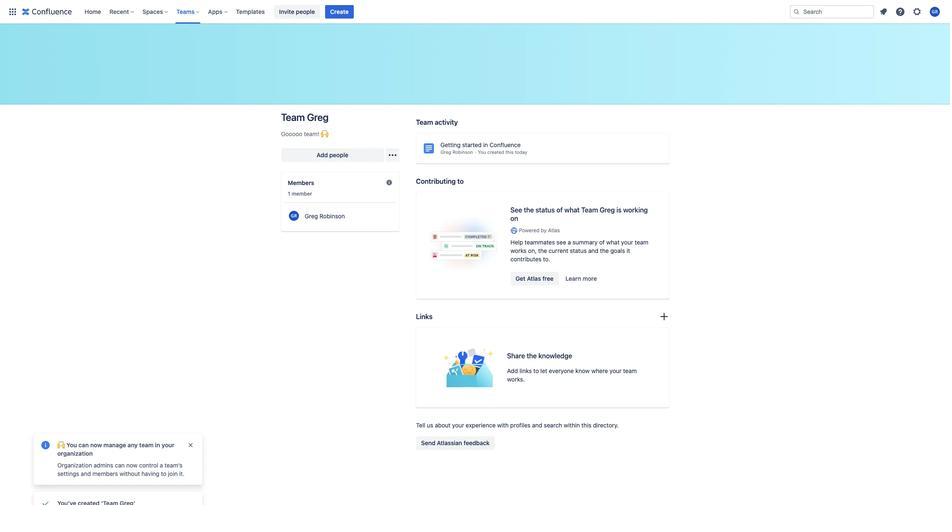 Task type: locate. For each thing, give the bounding box(es) containing it.
0 vertical spatial 🙌
[[321, 130, 328, 138]]

templates
[[236, 8, 265, 15]]

a inside help teammates see a summary of what your team works on, the current status and the goals it contributes to.
[[568, 239, 571, 246]]

status
[[536, 206, 555, 214], [570, 247, 587, 254]]

join
[[168, 470, 178, 478]]

to inside add links to let everyone know where your team works.
[[534, 368, 539, 375]]

in up control
[[155, 442, 160, 449]]

0 vertical spatial status
[[536, 206, 555, 214]]

0 horizontal spatial now
[[90, 442, 102, 449]]

greg robinson down getting
[[441, 149, 473, 155]]

🙌 right 'team!'
[[321, 130, 328, 138]]

status inside see the status of what team greg is working on
[[536, 206, 555, 214]]

directory.
[[593, 422, 619, 429]]

now for control
[[126, 462, 138, 469]]

home
[[85, 8, 101, 15]]

see
[[511, 206, 522, 214]]

atlas image
[[511, 227, 517, 234]]

this
[[506, 149, 514, 155], [582, 422, 592, 429]]

now inside 🙌 you can now manage any team in your organization
[[90, 442, 102, 449]]

0 vertical spatial a
[[568, 239, 571, 246]]

your up it
[[621, 239, 633, 246]]

your right where
[[610, 368, 622, 375]]

can up organization
[[79, 442, 89, 449]]

create link
[[325, 5, 354, 18]]

team greg
[[281, 111, 329, 123]]

send atlassian feedback button
[[416, 437, 495, 450]]

0 horizontal spatial you
[[66, 442, 77, 449]]

is
[[617, 206, 622, 214]]

1 vertical spatial people
[[330, 151, 349, 159]]

the down teammates
[[538, 247, 547, 254]]

manage
[[104, 442, 126, 449]]

goals
[[611, 247, 625, 254]]

powered
[[519, 227, 540, 234]]

greg left is
[[600, 206, 615, 214]]

🙌 right "info" image
[[57, 442, 65, 449]]

1 horizontal spatial add
[[507, 368, 518, 375]]

1 horizontal spatial 🙌
[[321, 130, 328, 138]]

1 vertical spatial a
[[160, 462, 163, 469]]

1 horizontal spatial can
[[115, 462, 125, 469]]

to right contributing
[[458, 178, 464, 185]]

a left team's
[[160, 462, 163, 469]]

team inside 🙌 you can now manage any team in your organization
[[139, 442, 154, 449]]

1 horizontal spatial you
[[478, 149, 486, 155]]

banner
[[0, 0, 951, 24]]

having
[[142, 470, 159, 478]]

0 vertical spatial add
[[317, 151, 328, 159]]

1 vertical spatial and
[[532, 422, 543, 429]]

0 vertical spatial people
[[296, 8, 315, 15]]

to left join
[[161, 470, 167, 478]]

Search field
[[790, 5, 875, 18]]

dismiss image
[[187, 442, 194, 449]]

can
[[79, 442, 89, 449], [115, 462, 125, 469]]

can inside organization admins can now control a team's settings and members without having to join it.
[[115, 462, 125, 469]]

0 horizontal spatial to
[[161, 470, 167, 478]]

0 horizontal spatial what
[[565, 206, 580, 214]]

your inside help teammates see a summary of what your team works on, the current status and the goals it contributes to.
[[621, 239, 633, 246]]

1 horizontal spatial now
[[126, 462, 138, 469]]

0 horizontal spatial add
[[317, 151, 328, 159]]

1 vertical spatial 🙌
[[57, 442, 65, 449]]

admins
[[94, 462, 113, 469]]

add up works.
[[507, 368, 518, 375]]

the left goals at the right of the page
[[600, 247, 609, 254]]

1 vertical spatial to
[[534, 368, 539, 375]]

add for add links to let everyone know where your team works.
[[507, 368, 518, 375]]

1 horizontal spatial robinson
[[453, 149, 473, 155]]

team for team greg
[[281, 111, 305, 123]]

of up powered by atlas
[[557, 206, 563, 214]]

your profile and preferences image
[[930, 7, 940, 17]]

🙌 inside 🙌 you can now manage any team in your organization
[[57, 442, 65, 449]]

atlas right by
[[548, 227, 560, 234]]

and
[[589, 247, 599, 254], [532, 422, 543, 429], [81, 470, 91, 478]]

team inside help teammates see a summary of what your team works on, the current status and the goals it contributes to.
[[635, 239, 649, 246]]

1 horizontal spatial in
[[483, 141, 488, 149]]

it
[[627, 247, 630, 254]]

people
[[296, 8, 315, 15], [330, 151, 349, 159]]

experience
[[466, 422, 496, 429]]

in inside 🙌 you can now manage any team in your organization
[[155, 442, 160, 449]]

us
[[427, 422, 433, 429]]

organization admins can now control a team's settings and members without having to join it.
[[57, 462, 185, 478]]

0 horizontal spatial of
[[557, 206, 563, 214]]

0 horizontal spatial a
[[160, 462, 163, 469]]

greg robinson down member
[[305, 213, 345, 220]]

add inside add links to let everyone know where your team works.
[[507, 368, 518, 375]]

0 horizontal spatial team
[[281, 111, 305, 123]]

1 vertical spatial greg robinson
[[305, 213, 345, 220]]

0 horizontal spatial in
[[155, 442, 160, 449]]

0 vertical spatial robinson
[[453, 149, 473, 155]]

learn more
[[566, 275, 597, 282]]

2 vertical spatial team
[[139, 442, 154, 449]]

working
[[624, 206, 648, 214]]

share the knowledge
[[507, 352, 572, 360]]

0 vertical spatial what
[[565, 206, 580, 214]]

team left activity
[[416, 119, 433, 126]]

team up powered by atlas link
[[582, 206, 598, 214]]

global element
[[5, 0, 789, 23]]

2 horizontal spatial team
[[582, 206, 598, 214]]

1 member
[[288, 191, 312, 197]]

1 horizontal spatial to
[[458, 178, 464, 185]]

1 horizontal spatial atlas
[[548, 227, 560, 234]]

1 vertical spatial team
[[624, 368, 637, 375]]

team for add links to let everyone know where your team works.
[[624, 368, 637, 375]]

confluence
[[490, 141, 521, 149]]

members
[[93, 470, 118, 478]]

1 vertical spatial can
[[115, 462, 125, 469]]

team
[[281, 111, 305, 123], [416, 119, 433, 126], [582, 206, 598, 214]]

this down "confluence"
[[506, 149, 514, 155]]

status down summary
[[570, 247, 587, 254]]

what up goals at the right of the page
[[607, 239, 620, 246]]

powered by atlas
[[519, 227, 560, 234]]

team
[[635, 239, 649, 246], [624, 368, 637, 375], [139, 442, 154, 449]]

add for add people
[[317, 151, 328, 159]]

0 vertical spatial now
[[90, 442, 102, 449]]

started
[[462, 141, 482, 149]]

now inside organization admins can now control a team's settings and members without having to join it.
[[126, 462, 138, 469]]

team inside add links to let everyone know where your team works.
[[624, 368, 637, 375]]

1 horizontal spatial team
[[416, 119, 433, 126]]

0 vertical spatial can
[[79, 442, 89, 449]]

spaces
[[143, 8, 163, 15]]

contributes
[[511, 256, 542, 263]]

you down getting started in confluence
[[478, 149, 486, 155]]

this right within
[[582, 422, 592, 429]]

any
[[128, 442, 138, 449]]

tell
[[416, 422, 425, 429]]

1 horizontal spatial this
[[582, 422, 592, 429]]

greg
[[307, 111, 329, 123], [441, 149, 451, 155], [600, 206, 615, 214], [305, 213, 318, 220]]

by
[[541, 227, 547, 234]]

feedback
[[464, 440, 490, 447]]

people for add people
[[330, 151, 349, 159]]

greg down member
[[305, 213, 318, 220]]

0 horizontal spatial 🙌
[[57, 442, 65, 449]]

add people
[[317, 151, 349, 159]]

add link image
[[659, 312, 669, 322]]

team activity
[[416, 119, 458, 126]]

atlas
[[548, 227, 560, 234], [527, 275, 541, 282]]

team down working
[[635, 239, 649, 246]]

can inside 🙌 you can now manage any team in your organization
[[79, 442, 89, 449]]

what up powered by atlas link
[[565, 206, 580, 214]]

team's
[[165, 462, 183, 469]]

add down 'team!'
[[317, 151, 328, 159]]

🙌
[[321, 130, 328, 138], [57, 442, 65, 449]]

banner containing home
[[0, 0, 951, 24]]

2 vertical spatial and
[[81, 470, 91, 478]]

now up without
[[126, 462, 138, 469]]

team!
[[304, 130, 319, 138]]

status up by
[[536, 206, 555, 214]]

the right the see
[[524, 206, 534, 214]]

a
[[568, 239, 571, 246], [160, 462, 163, 469]]

atlas right get
[[527, 275, 541, 282]]

0 vertical spatial team
[[635, 239, 649, 246]]

0 horizontal spatial atlas
[[527, 275, 541, 282]]

1 horizontal spatial what
[[607, 239, 620, 246]]

you
[[478, 149, 486, 155], [66, 442, 77, 449]]

1 horizontal spatial status
[[570, 247, 587, 254]]

1 vertical spatial this
[[582, 422, 592, 429]]

can up without
[[115, 462, 125, 469]]

1 vertical spatial add
[[507, 368, 518, 375]]

and left search
[[532, 422, 543, 429]]

team right where
[[624, 368, 637, 375]]

1 vertical spatial in
[[155, 442, 160, 449]]

you up organization
[[66, 442, 77, 449]]

atlassian
[[437, 440, 462, 447]]

confluence image
[[22, 7, 72, 17], [22, 7, 72, 17]]

summary
[[573, 239, 598, 246]]

0 vertical spatial this
[[506, 149, 514, 155]]

the
[[524, 206, 534, 214], [538, 247, 547, 254], [600, 247, 609, 254], [527, 352, 537, 360]]

see the status of what team greg is working on
[[511, 206, 648, 222]]

to
[[458, 178, 464, 185], [534, 368, 539, 375], [161, 470, 167, 478]]

team right any
[[139, 442, 154, 449]]

the right share
[[527, 352, 537, 360]]

and down organization
[[81, 470, 91, 478]]

0 horizontal spatial status
[[536, 206, 555, 214]]

1 vertical spatial you
[[66, 442, 77, 449]]

can for you
[[79, 442, 89, 449]]

0 vertical spatial greg robinson
[[441, 149, 473, 155]]

powered by atlas link
[[511, 227, 656, 234]]

to left let at bottom right
[[534, 368, 539, 375]]

actions image
[[388, 150, 398, 160]]

in up the created
[[483, 141, 488, 149]]

to inside organization admins can now control a team's settings and members without having to join it.
[[161, 470, 167, 478]]

0 vertical spatial of
[[557, 206, 563, 214]]

1 vertical spatial atlas
[[527, 275, 541, 282]]

0 vertical spatial and
[[589, 247, 599, 254]]

now
[[90, 442, 102, 449], [126, 462, 138, 469]]

1 horizontal spatial people
[[330, 151, 349, 159]]

0 horizontal spatial can
[[79, 442, 89, 449]]

the inside see the status of what team greg is working on
[[524, 206, 534, 214]]

2 horizontal spatial to
[[534, 368, 539, 375]]

success image
[[41, 499, 51, 505]]

1 vertical spatial of
[[600, 239, 605, 246]]

0 horizontal spatial people
[[296, 8, 315, 15]]

a right see
[[568, 239, 571, 246]]

1 vertical spatial status
[[570, 247, 587, 254]]

robinson
[[453, 149, 473, 155], [320, 213, 345, 220]]

1
[[288, 191, 290, 197]]

greg robinson
[[441, 149, 473, 155], [305, 213, 345, 220]]

settings icon image
[[913, 7, 923, 17]]

1 vertical spatial now
[[126, 462, 138, 469]]

you created this today
[[478, 149, 528, 155]]

of right summary
[[600, 239, 605, 246]]

team up gooooo
[[281, 111, 305, 123]]

1 horizontal spatial of
[[600, 239, 605, 246]]

and down summary
[[589, 247, 599, 254]]

people inside global element
[[296, 8, 315, 15]]

invite people button
[[274, 5, 320, 18]]

organization
[[57, 450, 93, 457]]

2 vertical spatial to
[[161, 470, 167, 478]]

1 vertical spatial what
[[607, 239, 620, 246]]

2 horizontal spatial and
[[589, 247, 599, 254]]

info image
[[41, 440, 51, 451]]

appswitcher icon image
[[8, 7, 18, 17]]

your up team's
[[162, 442, 174, 449]]

0 vertical spatial atlas
[[548, 227, 560, 234]]

0 horizontal spatial robinson
[[320, 213, 345, 220]]

0 vertical spatial to
[[458, 178, 464, 185]]

1 horizontal spatial and
[[532, 422, 543, 429]]

1 horizontal spatial a
[[568, 239, 571, 246]]

now left the manage
[[90, 442, 102, 449]]

add inside button
[[317, 151, 328, 159]]

0 horizontal spatial and
[[81, 470, 91, 478]]



Task type: vqa. For each thing, say whether or not it's contained in the screenshot.
the Stop watching icon
no



Task type: describe. For each thing, give the bounding box(es) containing it.
getting
[[441, 141, 461, 149]]

with
[[497, 422, 509, 429]]

search image
[[794, 8, 800, 15]]

create
[[330, 8, 349, 15]]

spaces button
[[140, 5, 171, 18]]

send
[[421, 440, 436, 447]]

greg robinson link
[[285, 208, 396, 225]]

about
[[435, 422, 451, 429]]

0 horizontal spatial greg robinson
[[305, 213, 345, 220]]

help icon image
[[896, 7, 906, 17]]

gooooo
[[281, 130, 303, 138]]

settings
[[57, 470, 79, 478]]

0 horizontal spatial this
[[506, 149, 514, 155]]

what inside help teammates see a summary of what your team works on, the current status and the goals it contributes to.
[[607, 239, 620, 246]]

get
[[516, 275, 526, 282]]

teammates
[[525, 239, 555, 246]]

within
[[564, 422, 580, 429]]

teams button
[[174, 5, 203, 18]]

today
[[515, 149, 528, 155]]

let
[[541, 368, 548, 375]]

invite people
[[279, 8, 315, 15]]

links
[[416, 313, 433, 321]]

know
[[576, 368, 590, 375]]

greg inside see the status of what team greg is working on
[[600, 206, 615, 214]]

of inside see the status of what team greg is working on
[[557, 206, 563, 214]]

team for team activity
[[416, 119, 433, 126]]

of inside help teammates see a summary of what your team works on, the current status and the goals it contributes to.
[[600, 239, 605, 246]]

what inside see the status of what team greg is working on
[[565, 206, 580, 214]]

add people button
[[281, 149, 384, 162]]

1 vertical spatial robinson
[[320, 213, 345, 220]]

people for invite people
[[296, 8, 315, 15]]

contributing
[[416, 178, 456, 185]]

on,
[[528, 247, 537, 254]]

control
[[139, 462, 158, 469]]

recent
[[110, 8, 129, 15]]

free
[[543, 275, 554, 282]]

without
[[120, 470, 140, 478]]

greg down getting
[[441, 149, 451, 155]]

0 vertical spatial you
[[478, 149, 486, 155]]

your right about
[[452, 422, 464, 429]]

get atlas free button
[[511, 272, 559, 286]]

where
[[592, 368, 608, 375]]

and inside organization admins can now control a team's settings and members without having to join it.
[[81, 470, 91, 478]]

learn more button
[[561, 272, 602, 286]]

current
[[549, 247, 569, 254]]

see
[[557, 239, 566, 246]]

home link
[[82, 5, 104, 18]]

0 vertical spatial in
[[483, 141, 488, 149]]

profiles
[[510, 422, 531, 429]]

to.
[[543, 256, 550, 263]]

send atlassian feedback
[[421, 440, 490, 447]]

help
[[511, 239, 523, 246]]

more
[[583, 275, 597, 282]]

atlas inside button
[[527, 275, 541, 282]]

teams
[[177, 8, 195, 15]]

tell us about your experience with profiles and search within this directory.
[[416, 422, 619, 429]]

notification icon image
[[879, 7, 889, 17]]

and inside help teammates see a summary of what your team works on, the current status and the goals it contributes to.
[[589, 247, 599, 254]]

team for help teammates see a summary of what your team works on, the current status and the goals it contributes to.
[[635, 239, 649, 246]]

your inside add links to let everyone know where your team works.
[[610, 368, 622, 375]]

it.
[[179, 470, 185, 478]]

organization
[[57, 462, 92, 469]]

created
[[488, 149, 504, 155]]

share
[[507, 352, 525, 360]]

works
[[511, 247, 527, 254]]

invite
[[279, 8, 294, 15]]

apps
[[208, 8, 223, 15]]

now for manage
[[90, 442, 102, 449]]

links
[[520, 368, 532, 375]]

apps button
[[206, 5, 231, 18]]

greg up 'team!'
[[307, 111, 329, 123]]

team inside see the status of what team greg is working on
[[582, 206, 598, 214]]

get atlas free
[[516, 275, 554, 282]]

learn
[[566, 275, 581, 282]]

members
[[288, 179, 314, 186]]

getting started in confluence
[[441, 141, 521, 149]]

your inside 🙌 you can now manage any team in your organization
[[162, 442, 174, 449]]

recent button
[[107, 5, 137, 18]]

works.
[[507, 376, 525, 383]]

status inside help teammates see a summary of what your team works on, the current status and the goals it contributes to.
[[570, 247, 587, 254]]

everyone
[[549, 368, 574, 375]]

a inside organization admins can now control a team's settings and members without having to join it.
[[160, 462, 163, 469]]

you inside 🙌 you can now manage any team in your organization
[[66, 442, 77, 449]]

member
[[292, 191, 312, 197]]

gooooo team! 🙌
[[281, 130, 328, 138]]

can for admins
[[115, 462, 125, 469]]

1 horizontal spatial greg robinson
[[441, 149, 473, 155]]

templates link
[[234, 5, 267, 18]]

search
[[544, 422, 562, 429]]

knowledge
[[539, 352, 572, 360]]

activity
[[435, 119, 458, 126]]



